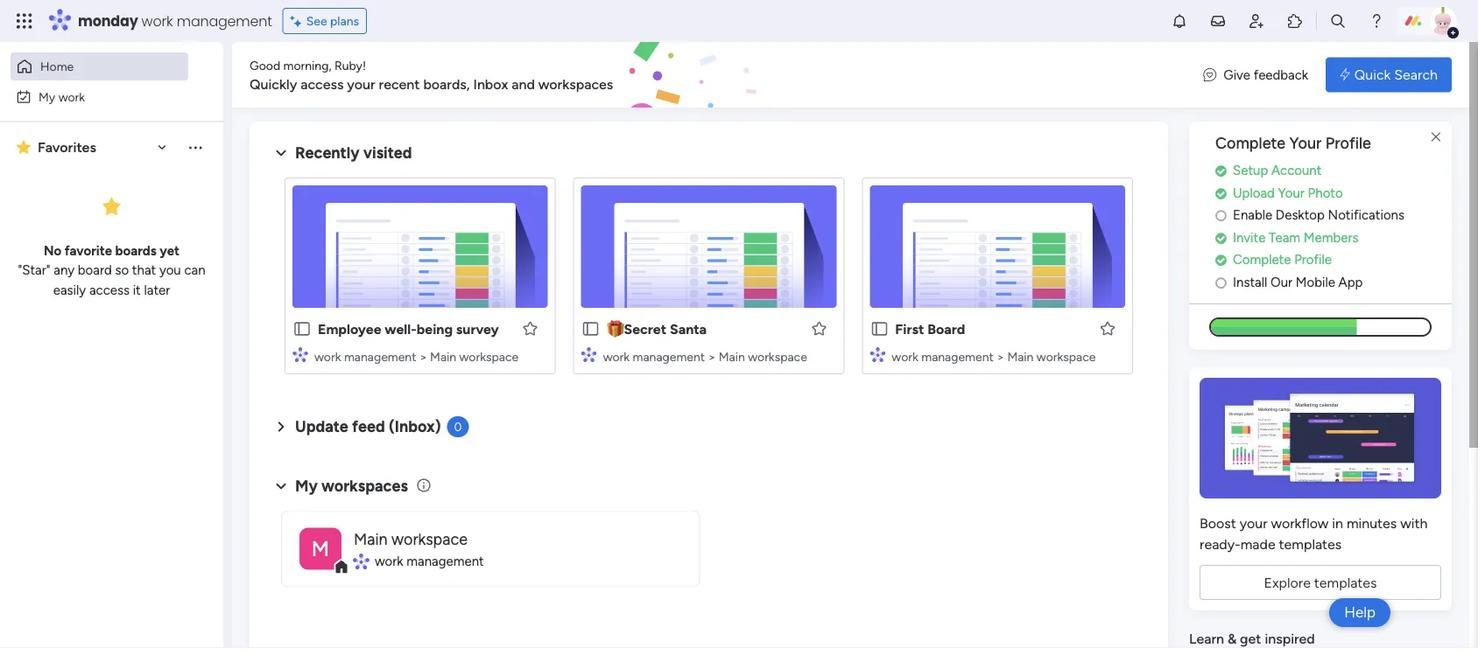 Task type: locate. For each thing, give the bounding box(es) containing it.
0 vertical spatial workspaces
[[538, 76, 613, 92]]

public board image left '🎁'
[[581, 320, 601, 339]]

check circle image inside complete profile link
[[1216, 254, 1227, 267]]

open update feed (inbox) image
[[271, 417, 292, 438]]

2 check circle image from the top
[[1216, 187, 1227, 200]]

see plans
[[306, 14, 359, 28]]

no
[[44, 243, 62, 259]]

get
[[1240, 631, 1262, 648]]

my
[[39, 89, 55, 104], [295, 477, 318, 496]]

employee
[[318, 321, 381, 338]]

upload
[[1233, 185, 1275, 201]]

1 horizontal spatial workspaces
[[538, 76, 613, 92]]

install
[[1233, 274, 1268, 290]]

check circle image left "upload"
[[1216, 187, 1227, 200]]

0 horizontal spatial my
[[39, 89, 55, 104]]

1 circle o image from the top
[[1216, 209, 1227, 222]]

2 horizontal spatial work management > main workspace
[[892, 349, 1096, 364]]

work management > main workspace down employee well-being survey on the left
[[314, 349, 519, 364]]

account
[[1272, 163, 1322, 178]]

0 horizontal spatial your
[[347, 76, 375, 92]]

workspaces right the and
[[538, 76, 613, 92]]

circle o image left install
[[1216, 276, 1227, 289]]

boards
[[115, 243, 157, 259]]

1 work management > main workspace from the left
[[314, 349, 519, 364]]

1 horizontal spatial add to favorites image
[[810, 320, 828, 338]]

1 vertical spatial profile
[[1295, 252, 1332, 268]]

upload your photo link
[[1216, 183, 1452, 203]]

1 public board image from the left
[[293, 320, 312, 339]]

1 > from the left
[[419, 349, 427, 364]]

see
[[306, 14, 327, 28]]

1 horizontal spatial access
[[301, 76, 344, 92]]

complete up 'setup' at the right
[[1216, 134, 1286, 153]]

management
[[177, 11, 272, 31], [344, 349, 416, 364], [633, 349, 705, 364], [922, 349, 994, 364], [407, 554, 484, 570]]

0 horizontal spatial >
[[419, 349, 427, 364]]

1 horizontal spatial public board image
[[581, 320, 601, 339]]

1 horizontal spatial >
[[708, 349, 716, 364]]

board
[[78, 263, 112, 279]]

work down home
[[58, 89, 85, 104]]

profile
[[1326, 134, 1371, 153], [1295, 252, 1332, 268]]

templates up "help"
[[1314, 575, 1377, 591]]

1 horizontal spatial your
[[1240, 515, 1268, 532]]

0 vertical spatial check circle image
[[1216, 164, 1227, 178]]

my right 'close my workspaces' image
[[295, 477, 318, 496]]

and
[[512, 76, 535, 92]]

2 horizontal spatial add to favorites image
[[1099, 320, 1117, 338]]

1 add to favorites image from the left
[[522, 320, 539, 338]]

2 add to favorites image from the left
[[810, 320, 828, 338]]

management down well-
[[344, 349, 416, 364]]

your down account
[[1278, 185, 1305, 201]]

circle o image inside enable desktop notifications link
[[1216, 209, 1227, 222]]

3 check circle image from the top
[[1216, 254, 1227, 267]]

quickly
[[250, 76, 297, 92]]

2 circle o image from the top
[[1216, 276, 1227, 289]]

public board image
[[293, 320, 312, 339], [581, 320, 601, 339], [870, 320, 889, 339]]

your inside boost your workflow in minutes with ready-made templates
[[1240, 515, 1268, 532]]

public board image for first board
[[870, 320, 889, 339]]

ruby anderson image
[[1429, 7, 1457, 35]]

0 vertical spatial access
[[301, 76, 344, 92]]

work right monday
[[141, 11, 173, 31]]

help button
[[1330, 599, 1391, 628]]

2 horizontal spatial public board image
[[870, 320, 889, 339]]

survey
[[456, 321, 499, 338]]

access inside good morning, ruby! quickly access your recent boards, inbox and workspaces
[[301, 76, 344, 92]]

learn & get inspired
[[1189, 631, 1315, 648]]

workflow
[[1271, 515, 1329, 532]]

complete
[[1216, 134, 1286, 153], [1233, 252, 1291, 268]]

access down so
[[89, 282, 130, 298]]

your inside good morning, ruby! quickly access your recent boards, inbox and workspaces
[[347, 76, 375, 92]]

circle o image up check circle image
[[1216, 209, 1227, 222]]

2 vertical spatial check circle image
[[1216, 254, 1227, 267]]

1 vertical spatial templates
[[1314, 575, 1377, 591]]

management for 🎁 secret santa
[[633, 349, 705, 364]]

see plans button
[[283, 8, 367, 34]]

first
[[895, 321, 924, 338]]

0 horizontal spatial work management > main workspace
[[314, 349, 519, 364]]

workspaces inside good morning, ruby! quickly access your recent boards, inbox and workspaces
[[538, 76, 613, 92]]

workspace
[[459, 349, 519, 364], [748, 349, 807, 364], [1037, 349, 1096, 364], [392, 530, 468, 549]]

close my workspaces image
[[271, 476, 292, 497]]

2 work management > main workspace from the left
[[603, 349, 807, 364]]

check circle image for complete
[[1216, 254, 1227, 267]]

0 vertical spatial my
[[39, 89, 55, 104]]

circle o image
[[1216, 209, 1227, 222], [1216, 276, 1227, 289]]

circle o image inside install our mobile app link
[[1216, 276, 1227, 289]]

enable desktop notifications link
[[1216, 206, 1452, 225]]

work management > main workspace down 'santa' at the left of the page
[[603, 349, 807, 364]]

my for my workspaces
[[295, 477, 318, 496]]

templates image image
[[1205, 378, 1436, 499]]

check circle image for upload
[[1216, 187, 1227, 200]]

🎁
[[607, 321, 621, 338]]

workspace for first board
[[1037, 349, 1096, 364]]

favorites options image
[[187, 139, 204, 156]]

management down 🎁 secret santa
[[633, 349, 705, 364]]

complete your profile
[[1216, 134, 1371, 153]]

0 horizontal spatial access
[[89, 282, 130, 298]]

app
[[1339, 274, 1363, 290]]

2 > from the left
[[708, 349, 716, 364]]

circle o image for install
[[1216, 276, 1227, 289]]

check circle image inside setup account link
[[1216, 164, 1227, 178]]

1 vertical spatial your
[[1240, 515, 1268, 532]]

notifications
[[1328, 207, 1405, 223]]

dapulse x slim image
[[1426, 127, 1447, 148]]

your down ruby!
[[347, 76, 375, 92]]

check circle image down check circle image
[[1216, 254, 1227, 267]]

santa
[[670, 321, 707, 338]]

2 public board image from the left
[[581, 320, 601, 339]]

my inside button
[[39, 89, 55, 104]]

my work
[[39, 89, 85, 104]]

public board image for employee well-being survey
[[293, 320, 312, 339]]

any
[[54, 263, 75, 279]]

check circle image inside upload your photo link
[[1216, 187, 1227, 200]]

1 vertical spatial my
[[295, 477, 318, 496]]

0 vertical spatial circle o image
[[1216, 209, 1227, 222]]

that
[[132, 263, 156, 279]]

0 horizontal spatial add to favorites image
[[522, 320, 539, 338]]

main
[[430, 349, 456, 364], [719, 349, 745, 364], [1008, 349, 1034, 364], [354, 530, 388, 549]]

profile up setup account link
[[1326, 134, 1371, 153]]

secret
[[624, 321, 667, 338]]

employee well-being survey
[[318, 321, 499, 338]]

work down the employee
[[314, 349, 341, 364]]

update
[[295, 418, 348, 437]]

complete up install
[[1233, 252, 1291, 268]]

templates down workflow
[[1279, 536, 1342, 553]]

recently
[[295, 144, 360, 162]]

access inside no favorite boards yet "star" any board so that you can easily access it later
[[89, 282, 130, 298]]

0 horizontal spatial public board image
[[293, 320, 312, 339]]

complete profile
[[1233, 252, 1332, 268]]

you
[[159, 263, 181, 279]]

🎁 secret santa
[[607, 321, 707, 338]]

1 check circle image from the top
[[1216, 164, 1227, 178]]

check circle image left 'setup' at the right
[[1216, 164, 1227, 178]]

0 vertical spatial your
[[1290, 134, 1322, 153]]

1 vertical spatial circle o image
[[1216, 276, 1227, 289]]

give feedback
[[1224, 67, 1309, 83]]

v2 bolt switch image
[[1340, 65, 1350, 85]]

0 horizontal spatial workspaces
[[321, 477, 408, 496]]

setup account
[[1233, 163, 1322, 178]]

quick search results list box
[[271, 164, 1147, 396]]

circle o image for enable
[[1216, 209, 1227, 222]]

1 horizontal spatial my
[[295, 477, 318, 496]]

close recently visited image
[[271, 143, 292, 164]]

0 vertical spatial templates
[[1279, 536, 1342, 553]]

0 vertical spatial your
[[347, 76, 375, 92]]

1 vertical spatial access
[[89, 282, 130, 298]]

3 public board image from the left
[[870, 320, 889, 339]]

main for 🎁 secret santa
[[719, 349, 745, 364]]

check circle image
[[1216, 231, 1227, 245]]

your
[[347, 76, 375, 92], [1240, 515, 1268, 532]]

1 vertical spatial complete
[[1233, 252, 1291, 268]]

your up account
[[1290, 134, 1322, 153]]

boards,
[[423, 76, 470, 92]]

favorite
[[65, 243, 112, 259]]

your up made
[[1240, 515, 1268, 532]]

boost your workflow in minutes with ready-made templates
[[1200, 515, 1428, 553]]

1 horizontal spatial work management > main workspace
[[603, 349, 807, 364]]

1 vertical spatial your
[[1278, 185, 1305, 201]]

profile inside complete profile link
[[1295, 252, 1332, 268]]

work management
[[375, 554, 484, 570]]

access down the morning,
[[301, 76, 344, 92]]

2 horizontal spatial >
[[997, 349, 1004, 364]]

profile up mobile
[[1295, 252, 1332, 268]]

>
[[419, 349, 427, 364], [708, 349, 716, 364], [997, 349, 1004, 364]]

work
[[141, 11, 173, 31], [58, 89, 85, 104], [314, 349, 341, 364], [603, 349, 630, 364], [892, 349, 919, 364], [375, 554, 403, 570]]

0 vertical spatial complete
[[1216, 134, 1286, 153]]

add to favorites image
[[522, 320, 539, 338], [810, 320, 828, 338], [1099, 320, 1117, 338]]

recently visited
[[295, 144, 412, 162]]

check circle image
[[1216, 164, 1227, 178], [1216, 187, 1227, 200], [1216, 254, 1227, 267]]

invite team members link
[[1216, 228, 1452, 248]]

update feed (inbox)
[[295, 418, 441, 437]]

1 vertical spatial check circle image
[[1216, 187, 1227, 200]]

0 vertical spatial profile
[[1326, 134, 1371, 153]]

notifications image
[[1171, 12, 1188, 30]]

work management > main workspace for being
[[314, 349, 519, 364]]

work management > main workspace down the board
[[892, 349, 1096, 364]]

access
[[301, 76, 344, 92], [89, 282, 130, 298]]

my down home
[[39, 89, 55, 104]]

main for first board
[[1008, 349, 1034, 364]]

public board image left the employee
[[293, 320, 312, 339]]

3 work management > main workspace from the left
[[892, 349, 1096, 364]]

complete inside complete profile link
[[1233, 252, 1291, 268]]

management down the board
[[922, 349, 994, 364]]

public board image left first
[[870, 320, 889, 339]]

workspaces down the update feed (inbox)
[[321, 477, 408, 496]]

ruby!
[[335, 58, 366, 73]]



Task type: describe. For each thing, give the bounding box(es) containing it.
inbox
[[473, 76, 508, 92]]

no favorite boards yet "star" any board so that you can easily access it later
[[18, 243, 205, 298]]

being
[[417, 321, 453, 338]]

workspace for employee well-being survey
[[459, 349, 519, 364]]

search
[[1395, 67, 1438, 83]]

management for first board
[[922, 349, 994, 364]]

3 > from the left
[[997, 349, 1004, 364]]

learn
[[1189, 631, 1224, 648]]

0
[[454, 420, 462, 435]]

monday work management
[[78, 11, 272, 31]]

setup
[[1233, 163, 1268, 178]]

public board image for 🎁 secret santa
[[581, 320, 601, 339]]

made
[[1241, 536, 1276, 553]]

home
[[40, 59, 74, 74]]

install our mobile app
[[1233, 274, 1363, 290]]

mobile
[[1296, 274, 1336, 290]]

my workspaces
[[295, 477, 408, 496]]

apps image
[[1287, 12, 1304, 30]]

management for employee well-being survey
[[344, 349, 416, 364]]

minutes
[[1347, 515, 1397, 532]]

invite members image
[[1248, 12, 1266, 30]]

complete for complete your profile
[[1216, 134, 1286, 153]]

explore
[[1264, 575, 1311, 591]]

&
[[1228, 631, 1237, 648]]

your for photo
[[1278, 185, 1305, 201]]

work down first
[[892, 349, 919, 364]]

your for profile
[[1290, 134, 1322, 153]]

board
[[928, 321, 965, 338]]

feed
[[352, 418, 385, 437]]

photo
[[1308, 185, 1343, 201]]

main workspace
[[354, 530, 468, 549]]

my for my work
[[39, 89, 55, 104]]

with
[[1401, 515, 1428, 532]]

management up the good
[[177, 11, 272, 31]]

workspace for 🎁 secret santa
[[748, 349, 807, 364]]

morning,
[[283, 58, 332, 73]]

explore templates button
[[1200, 566, 1442, 601]]

install our mobile app link
[[1216, 273, 1452, 292]]

inbox image
[[1209, 12, 1227, 30]]

our
[[1271, 274, 1293, 290]]

work down the main workspace
[[375, 554, 403, 570]]

"star"
[[18, 263, 50, 279]]

work down '🎁'
[[603, 349, 630, 364]]

well-
[[385, 321, 417, 338]]

home button
[[11, 53, 188, 81]]

1 vertical spatial workspaces
[[321, 477, 408, 496]]

3 add to favorites image from the left
[[1099, 320, 1117, 338]]

easily
[[53, 282, 86, 298]]

quick
[[1355, 67, 1391, 83]]

search everything image
[[1329, 12, 1347, 30]]

work inside button
[[58, 89, 85, 104]]

good
[[250, 58, 280, 73]]

help image
[[1368, 12, 1386, 30]]

first board
[[895, 321, 965, 338]]

templates inside boost your workflow in minutes with ready-made templates
[[1279, 536, 1342, 553]]

favorites button
[[12, 133, 174, 162]]

work management > main workspace for santa
[[603, 349, 807, 364]]

visited
[[363, 144, 412, 162]]

v2 star 2 image
[[17, 137, 31, 158]]

favorites
[[38, 139, 96, 156]]

feedback
[[1254, 67, 1309, 83]]

can
[[184, 263, 205, 279]]

management down the main workspace
[[407, 554, 484, 570]]

inspired
[[1265, 631, 1315, 648]]

enable
[[1233, 207, 1273, 223]]

quick search button
[[1326, 57, 1452, 92]]

boost
[[1200, 515, 1236, 532]]

monday
[[78, 11, 138, 31]]

complete profile link
[[1216, 250, 1452, 270]]

desktop
[[1276, 207, 1325, 223]]

workspace image
[[300, 529, 342, 571]]

add to favorites image for santa
[[810, 320, 828, 338]]

yet
[[160, 243, 180, 259]]

later
[[144, 282, 170, 298]]

upload your photo
[[1233, 185, 1343, 201]]

enable desktop notifications
[[1233, 207, 1405, 223]]

it
[[133, 282, 141, 298]]

m
[[312, 537, 329, 562]]

give
[[1224, 67, 1251, 83]]

explore templates
[[1264, 575, 1377, 591]]

(inbox)
[[389, 418, 441, 437]]

quick search
[[1355, 67, 1438, 83]]

add to favorites image for being
[[522, 320, 539, 338]]

select product image
[[16, 12, 33, 30]]

so
[[115, 263, 129, 279]]

v2 user feedback image
[[1204, 65, 1217, 85]]

recent
[[379, 76, 420, 92]]

main for employee well-being survey
[[430, 349, 456, 364]]

> for santa
[[708, 349, 716, 364]]

my work button
[[11, 83, 188, 111]]

setup account link
[[1216, 161, 1452, 181]]

templates inside button
[[1314, 575, 1377, 591]]

team
[[1269, 230, 1301, 245]]

plans
[[330, 14, 359, 28]]

> for being
[[419, 349, 427, 364]]

good morning, ruby! quickly access your recent boards, inbox and workspaces
[[250, 58, 613, 92]]

check circle image for setup
[[1216, 164, 1227, 178]]

ready-
[[1200, 536, 1241, 553]]

help
[[1344, 604, 1376, 622]]

invite team members
[[1233, 230, 1359, 245]]

complete for complete profile
[[1233, 252, 1291, 268]]

invite
[[1233, 230, 1266, 245]]



Task type: vqa. For each thing, say whether or not it's contained in the screenshot.
'Submit'
no



